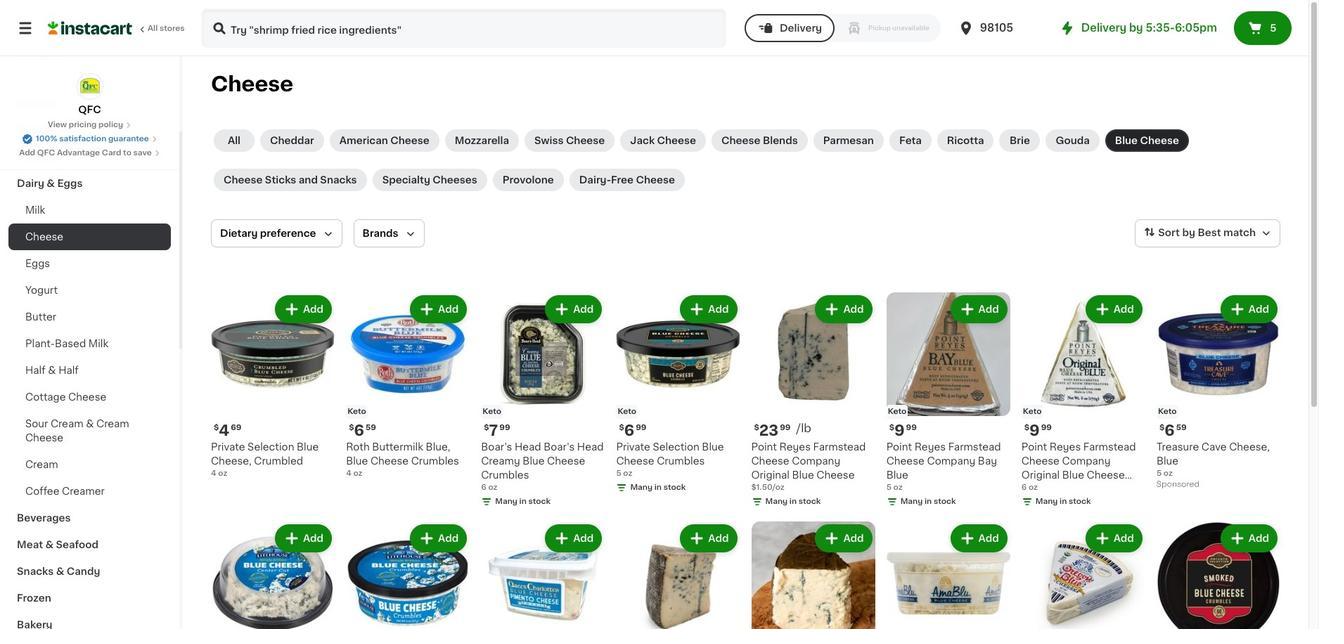 Task type: locate. For each thing, give the bounding box(es) containing it.
coffee
[[25, 487, 59, 496]]

selection inside the private selection blue cheese crumbles 5 oz
[[653, 442, 700, 452]]

in for 5
[[654, 484, 662, 492]]

2 horizontal spatial 4
[[346, 470, 351, 478]]

card
[[102, 149, 121, 157]]

2 private from the left
[[616, 442, 650, 452]]

$ for point reyes farmstead cheese company original blue cheese wedge, vegetarian
[[1024, 424, 1029, 432]]

6 $ from the left
[[889, 424, 894, 432]]

all
[[148, 25, 158, 32], [228, 136, 241, 146]]

$1.50/oz
[[751, 484, 785, 492]]

1 horizontal spatial 9
[[1029, 423, 1040, 438]]

1 point from the left
[[751, 442, 777, 452]]

59 for roth
[[366, 424, 376, 432]]

cheese, inside private selection blue cheese, crumbled 4 oz
[[211, 456, 252, 466]]

stock
[[664, 484, 686, 492], [528, 498, 551, 506], [799, 498, 821, 506], [934, 498, 956, 506], [1069, 498, 1091, 506]]

2 horizontal spatial crumbles
[[657, 456, 705, 466]]

99 inside $ 7 99
[[499, 424, 510, 432]]

swiss cheese
[[534, 136, 605, 146]]

100% satisfaction guarantee
[[36, 135, 149, 143]]

farmstead inside point reyes farmstead cheese company original blue cheese wedge, vegetarian
[[1083, 442, 1136, 452]]

oz inside the private selection blue cheese crumbles 5 oz
[[623, 470, 632, 478]]

& right the dairy
[[47, 179, 55, 188]]

many down 'point reyes farmstead cheese company bay blue 5 oz'
[[900, 498, 923, 506]]

many for point reyes farmstead cheese company original blue cheese wedge, vegetarian
[[1036, 498, 1058, 506]]

1 vertical spatial eggs
[[25, 259, 50, 269]]

1 horizontal spatial cheese,
[[1229, 442, 1270, 452]]

by inside field
[[1182, 228, 1195, 238]]

99 for boar's
[[499, 424, 510, 432]]

cheese, right cave
[[1229, 442, 1270, 452]]

cheese, inside treasure cave cheese, blue 5 oz
[[1229, 442, 1270, 452]]

3 company from the left
[[1062, 456, 1111, 466]]

eggs down advantage at the top left of the page
[[57, 179, 83, 188]]

1 horizontal spatial by
[[1182, 228, 1195, 238]]

& left candy on the left bottom
[[56, 567, 64, 577]]

stock down 'point reyes farmstead cheese company bay blue 5 oz'
[[934, 498, 956, 506]]

many in stock for bay
[[900, 498, 956, 506]]

2 company from the left
[[927, 456, 975, 466]]

2 selection from the left
[[653, 442, 700, 452]]

0 vertical spatial milk
[[25, 205, 45, 215]]

$ 6 59 for treasure
[[1159, 423, 1187, 438]]

half
[[25, 366, 46, 375], [58, 366, 79, 375]]

1 horizontal spatial half
[[58, 366, 79, 375]]

by inside 'link'
[[1129, 23, 1143, 33]]

1 keto from the left
[[347, 408, 366, 416]]

many in stock down boar's head boar's head creamy blue cheese crumbles 6 oz
[[495, 498, 551, 506]]

& for eggs
[[47, 179, 55, 188]]

$ 6 59
[[349, 423, 376, 438], [1159, 423, 1187, 438]]

specialty cheeses
[[382, 175, 477, 185]]

many down creamy
[[495, 498, 517, 506]]

crumbles inside roth buttermilk blue, blue cheese crumbles 4 oz
[[411, 456, 459, 466]]

0 vertical spatial by
[[1129, 23, 1143, 33]]

half down plant-based milk on the left of the page
[[58, 366, 79, 375]]

cheese, down $ 4 69
[[211, 456, 252, 466]]

1 horizontal spatial farmstead
[[948, 442, 1001, 452]]

8 $ from the left
[[1159, 424, 1165, 432]]

thanksgiving
[[17, 125, 84, 135]]

blue inside roth buttermilk blue, blue cheese crumbles 4 oz
[[346, 456, 368, 466]]

1 $ 6 59 from the left
[[349, 423, 376, 438]]

1 $ from the left
[[214, 424, 219, 432]]

$ up 'point reyes farmstead cheese company bay blue 5 oz'
[[889, 424, 894, 432]]

5 keto from the left
[[1023, 408, 1042, 416]]

3 farmstead from the left
[[1083, 442, 1136, 452]]

company up the vegetarian
[[1062, 456, 1111, 466]]

many in stock down $1.50/oz
[[765, 498, 821, 506]]

$
[[214, 424, 219, 432], [349, 424, 354, 432], [484, 424, 489, 432], [619, 424, 624, 432], [754, 424, 759, 432], [889, 424, 894, 432], [1024, 424, 1029, 432], [1159, 424, 1165, 432]]

$ inside $ 7 99
[[484, 424, 489, 432]]

& for half
[[48, 366, 56, 375]]

by for sort
[[1182, 228, 1195, 238]]

6 oz
[[1022, 484, 1038, 492]]

company for oz
[[927, 456, 975, 466]]

dietary
[[220, 229, 258, 238]]

1 horizontal spatial qfc
[[78, 105, 101, 115]]

0 horizontal spatial boar's
[[481, 442, 512, 452]]

1 horizontal spatial $ 6 59
[[1159, 423, 1187, 438]]

recipes link
[[8, 90, 171, 117]]

all left stores
[[148, 25, 158, 32]]

$ up the 6 oz
[[1024, 424, 1029, 432]]

all stores
[[148, 25, 185, 32]]

private selection blue cheese, crumbled 4 oz
[[211, 442, 319, 478]]

$ up roth
[[349, 424, 354, 432]]

gouda
[[1056, 136, 1090, 146]]

0 horizontal spatial milk
[[25, 205, 45, 215]]

0 horizontal spatial original
[[751, 470, 790, 480]]

plant-based milk link
[[8, 330, 171, 357]]

5 $ from the left
[[754, 424, 759, 432]]

1 horizontal spatial reyes
[[915, 442, 946, 452]]

1 reyes from the left
[[779, 442, 811, 452]]

1 company from the left
[[792, 456, 840, 466]]

None search field
[[201, 8, 726, 48]]

& inside 'link'
[[47, 179, 55, 188]]

1 horizontal spatial company
[[927, 456, 975, 466]]

many down $1.50/oz
[[765, 498, 788, 506]]

59 up roth
[[366, 424, 376, 432]]

$ 6 59 up treasure
[[1159, 423, 1187, 438]]

farmstead up the vegetarian
[[1083, 442, 1136, 452]]

meat
[[17, 540, 43, 550]]

private selection blue cheese crumbles 5 oz
[[616, 442, 724, 478]]

99 right 7
[[499, 424, 510, 432]]

parmesan
[[823, 136, 874, 146]]

6:05pm
[[1175, 23, 1217, 33]]

company down $23.99 per pound element
[[792, 456, 840, 466]]

& right meat
[[45, 540, 54, 550]]

1 horizontal spatial $ 9 99
[[1024, 423, 1052, 438]]

milk right based
[[88, 339, 108, 349]]

ricotta
[[947, 136, 984, 146]]

milk inside milk link
[[25, 205, 45, 215]]

$ for treasure cave cheese, blue
[[1159, 424, 1165, 432]]

1 59 from the left
[[366, 424, 376, 432]]

59 for treasure
[[1176, 424, 1187, 432]]

1 horizontal spatial boar's
[[544, 442, 575, 452]]

$ for point reyes farmstead cheese company bay blue
[[889, 424, 894, 432]]

2 boar's from the left
[[544, 442, 575, 452]]

0 vertical spatial cheese,
[[1229, 442, 1270, 452]]

1 horizontal spatial original
[[1022, 470, 1060, 480]]

5 inside 5 button
[[1270, 23, 1277, 33]]

5 button
[[1234, 11, 1292, 45]]

2 half from the left
[[58, 366, 79, 375]]

1 horizontal spatial eggs
[[57, 179, 83, 188]]

6 up the private selection blue cheese crumbles 5 oz
[[624, 423, 634, 438]]

1 vertical spatial cheese,
[[211, 456, 252, 466]]

delivery inside button
[[780, 23, 822, 33]]

qfc
[[78, 105, 101, 115], [37, 149, 55, 157]]

cheese sticks and snacks link
[[214, 169, 367, 191]]

1 half from the left
[[25, 366, 46, 375]]

snacks inside snacks & candy link
[[17, 567, 54, 577]]

$ 6 59 up roth
[[349, 423, 376, 438]]

2 $ 6 59 from the left
[[1159, 423, 1187, 438]]

private for cheese,
[[211, 442, 245, 452]]

99 right 23
[[780, 424, 791, 432]]

delivery by 5:35-6:05pm
[[1081, 23, 1217, 33]]

& down cottage cheese "link"
[[86, 419, 94, 429]]

company left bay
[[927, 456, 975, 466]]

1 99 from the left
[[499, 424, 510, 432]]

2 horizontal spatial farmstead
[[1083, 442, 1136, 452]]

2 $ 9 99 from the left
[[1024, 423, 1052, 438]]

99 for private
[[636, 424, 647, 432]]

1 horizontal spatial all
[[228, 136, 241, 146]]

point inside 'point reyes farmstead cheese company bay blue 5 oz'
[[886, 442, 912, 452]]

2 point from the left
[[886, 442, 912, 452]]

0 horizontal spatial crumbles
[[411, 456, 459, 466]]

many for point reyes farmstead cheese company original blue cheese
[[765, 498, 788, 506]]

many in stock for original
[[765, 498, 821, 506]]

crumbles inside the private selection blue cheese crumbles 5 oz
[[657, 456, 705, 466]]

1 horizontal spatial selection
[[653, 442, 700, 452]]

company inside point reyes farmstead cheese company original blue cheese wedge, vegetarian
[[1062, 456, 1111, 466]]

original for $1.50/oz
[[751, 470, 790, 480]]

pricing
[[69, 121, 97, 129]]

add
[[19, 149, 35, 157], [303, 304, 324, 314], [438, 304, 459, 314], [573, 304, 594, 314], [708, 304, 729, 314], [843, 304, 864, 314], [978, 304, 999, 314], [1114, 304, 1134, 314], [1249, 304, 1269, 314], [303, 534, 324, 544], [438, 534, 459, 544], [573, 534, 594, 544], [708, 534, 729, 544], [843, 534, 864, 544], [978, 534, 999, 544], [1114, 534, 1134, 544], [1249, 534, 1269, 544]]

4 keto from the left
[[888, 408, 907, 416]]

many down wedge,
[[1036, 498, 1058, 506]]

all inside all stores link
[[148, 25, 158, 32]]

1 horizontal spatial private
[[616, 442, 650, 452]]

3 keto from the left
[[618, 408, 636, 416]]

4 inside roth buttermilk blue, blue cheese crumbles 4 oz
[[346, 470, 351, 478]]

0 horizontal spatial delivery
[[780, 23, 822, 33]]

yogurt
[[25, 285, 58, 295]]

1 horizontal spatial snacks
[[320, 175, 357, 185]]

1 $ 9 99 from the left
[[889, 423, 917, 438]]

99 up the private selection blue cheese crumbles 5 oz
[[636, 424, 647, 432]]

2 horizontal spatial point
[[1022, 442, 1047, 452]]

1 horizontal spatial delivery
[[1081, 23, 1127, 33]]

satisfaction
[[59, 135, 106, 143]]

2 horizontal spatial reyes
[[1050, 442, 1081, 452]]

blue cheese link
[[1105, 129, 1189, 152]]

&
[[47, 179, 55, 188], [48, 366, 56, 375], [86, 419, 94, 429], [45, 540, 54, 550], [56, 567, 64, 577]]

delivery inside 'link'
[[1081, 23, 1127, 33]]

cheese inside the sour cream & cream cheese
[[25, 433, 63, 443]]

1 farmstead from the left
[[813, 442, 866, 452]]

dietary preference button
[[211, 219, 342, 248]]

reyes inside point reyes farmstead cheese company original blue cheese $1.50/oz
[[779, 442, 811, 452]]

0 vertical spatial all
[[148, 25, 158, 32]]

dietary preference
[[220, 229, 316, 238]]

1 vertical spatial snacks
[[17, 567, 54, 577]]

$ left /lb
[[754, 424, 759, 432]]

farmstead inside point reyes farmstead cheese company original blue cheese $1.50/oz
[[813, 442, 866, 452]]

private inside the private selection blue cheese crumbles 5 oz
[[616, 442, 650, 452]]

5 inside 'point reyes farmstead cheese company bay blue 5 oz'
[[886, 484, 892, 492]]

99 up point reyes farmstead cheese company original blue cheese wedge, vegetarian
[[1041, 424, 1052, 432]]

provolone link
[[493, 169, 564, 191]]

stock down the vegetarian
[[1069, 498, 1091, 506]]

in down the private selection blue cheese crumbles 5 oz
[[654, 484, 662, 492]]

keto for boar's head boar's head creamy blue cheese crumbles
[[483, 408, 501, 416]]

1 vertical spatial all
[[228, 136, 241, 146]]

0 horizontal spatial 59
[[366, 424, 376, 432]]

by right sort
[[1182, 228, 1195, 238]]

company inside point reyes farmstead cheese company original blue cheese $1.50/oz
[[792, 456, 840, 466]]

in down 'point reyes farmstead cheese company bay blue 5 oz'
[[925, 498, 932, 506]]

6 down creamy
[[481, 484, 486, 492]]

many for boar's head boar's head creamy blue cheese crumbles
[[495, 498, 517, 506]]

point
[[751, 442, 777, 452], [886, 442, 912, 452], [1022, 442, 1047, 452]]

2 farmstead from the left
[[948, 442, 1001, 452]]

company inside 'point reyes farmstead cheese company bay blue 5 oz'
[[927, 456, 975, 466]]

crumbles
[[411, 456, 459, 466], [657, 456, 705, 466], [481, 470, 529, 480]]

0 horizontal spatial private
[[211, 442, 245, 452]]

company for $1.50/oz
[[792, 456, 840, 466]]

snacks right and at the top of the page
[[320, 175, 357, 185]]

farmstead for point reyes farmstead cheese company bay blue
[[948, 442, 1001, 452]]

0 horizontal spatial cheese,
[[211, 456, 252, 466]]

3 reyes from the left
[[1050, 442, 1081, 452]]

stock for 5
[[664, 484, 686, 492]]

& up cottage
[[48, 366, 56, 375]]

point inside point reyes farmstead cheese company original blue cheese $1.50/oz
[[751, 442, 777, 452]]

$ for boar's head boar's head creamy blue cheese crumbles
[[484, 424, 489, 432]]

$ up the private selection blue cheese crumbles 5 oz
[[619, 424, 624, 432]]

0 horizontal spatial 4
[[211, 470, 216, 478]]

point inside point reyes farmstead cheese company original blue cheese wedge, vegetarian
[[1022, 442, 1047, 452]]

100% satisfaction guarantee button
[[22, 131, 157, 145]]

1 horizontal spatial 59
[[1176, 424, 1187, 432]]

0 horizontal spatial farmstead
[[813, 442, 866, 452]]

6 inside boar's head boar's head creamy blue cheese crumbles 6 oz
[[481, 484, 486, 492]]

4 down roth
[[346, 470, 351, 478]]

keto for point reyes farmstead cheese company original blue cheese wedge, vegetarian
[[1023, 408, 1042, 416]]

$ 9 99 up 'point reyes farmstead cheese company bay blue 5 oz'
[[889, 423, 917, 438]]

cheese blends link
[[712, 129, 808, 152]]

oz inside boar's head boar's head creamy blue cheese crumbles 6 oz
[[488, 484, 498, 492]]

original inside point reyes farmstead cheese company original blue cheese $1.50/oz
[[751, 470, 790, 480]]

original up wedge,
[[1022, 470, 1060, 480]]

in down point reyes farmstead cheese company original blue cheese $1.50/oz
[[790, 498, 797, 506]]

1 horizontal spatial milk
[[88, 339, 108, 349]]

sour
[[25, 419, 48, 429]]

1 horizontal spatial crumbles
[[481, 470, 529, 480]]

many in stock for blue
[[495, 498, 551, 506]]

private down $ 4 69
[[211, 442, 245, 452]]

$ 9 99 up point reyes farmstead cheese company original blue cheese wedge, vegetarian
[[1024, 423, 1052, 438]]

many in stock down the private selection blue cheese crumbles 5 oz
[[630, 484, 686, 492]]

private inside private selection blue cheese, crumbled 4 oz
[[211, 442, 245, 452]]

0 horizontal spatial $ 6 59
[[349, 423, 376, 438]]

oz inside roth buttermilk blue, blue cheese crumbles 4 oz
[[353, 470, 363, 478]]

9 for point reyes farmstead cheese company bay blue
[[894, 423, 905, 438]]

yogurt link
[[8, 277, 171, 304]]

0 horizontal spatial company
[[792, 456, 840, 466]]

$ left 69
[[214, 424, 219, 432]]

by
[[1129, 23, 1143, 33], [1182, 228, 1195, 238]]

9 up the 6 oz
[[1029, 423, 1040, 438]]

4 down $ 4 69
[[211, 470, 216, 478]]

0 horizontal spatial head
[[515, 442, 541, 452]]

0 horizontal spatial by
[[1129, 23, 1143, 33]]

keto for private selection blue cheese crumbles
[[618, 408, 636, 416]]

dairy
[[17, 179, 44, 188]]

delivery button
[[745, 14, 835, 42]]

original inside point reyes farmstead cheese company original blue cheese wedge, vegetarian
[[1022, 470, 1060, 480]]

point for point reyes farmstead cheese company bay blue
[[886, 442, 912, 452]]

5 99 from the left
[[1041, 424, 1052, 432]]

american cheese
[[339, 136, 429, 146]]

$ up creamy
[[484, 424, 489, 432]]

stock down the private selection blue cheese crumbles 5 oz
[[664, 484, 686, 492]]

3 $ from the left
[[484, 424, 489, 432]]

view pricing policy
[[48, 121, 123, 129]]

$ up treasure
[[1159, 424, 1165, 432]]

save
[[133, 149, 152, 157]]

cheddar
[[270, 136, 314, 146]]

2 original from the left
[[1022, 470, 1060, 480]]

milk down the dairy
[[25, 205, 45, 215]]

59 up treasure
[[1176, 424, 1187, 432]]

1 vertical spatial milk
[[88, 339, 108, 349]]

all left cheddar at the left top of page
[[228, 136, 241, 146]]

2 keto from the left
[[483, 408, 501, 416]]

head
[[515, 442, 541, 452], [577, 442, 604, 452]]

0 horizontal spatial reyes
[[779, 442, 811, 452]]

half & half link
[[8, 357, 171, 384]]

reyes for point reyes farmstead cheese company bay blue
[[915, 442, 946, 452]]

2 59 from the left
[[1176, 424, 1187, 432]]

1 vertical spatial by
[[1182, 228, 1195, 238]]

many for private selection blue cheese crumbles
[[630, 484, 653, 492]]

0 horizontal spatial point
[[751, 442, 777, 452]]

6 up treasure
[[1165, 423, 1175, 438]]

1 9 from the left
[[894, 423, 905, 438]]

qfc down 100%
[[37, 149, 55, 157]]

1 original from the left
[[751, 470, 790, 480]]

snacks inside cheese sticks and snacks link
[[320, 175, 357, 185]]

oz inside 'point reyes farmstead cheese company bay blue 5 oz'
[[893, 484, 903, 492]]

2 9 from the left
[[1029, 423, 1040, 438]]

half down plant-
[[25, 366, 46, 375]]

add qfc advantage card to save link
[[19, 148, 160, 159]]

keto for roth buttermilk blue, blue cheese crumbles
[[347, 408, 366, 416]]

99 inside $ 23 99
[[780, 424, 791, 432]]

99 inside $ 6 99
[[636, 424, 647, 432]]

by left 5:35- on the right top
[[1129, 23, 1143, 33]]

reyes inside 'point reyes farmstead cheese company bay blue 5 oz'
[[915, 442, 946, 452]]

0 vertical spatial snacks
[[320, 175, 357, 185]]

6 up roth
[[354, 423, 364, 438]]

2 horizontal spatial company
[[1062, 456, 1111, 466]]

1 horizontal spatial point
[[886, 442, 912, 452]]

many down the private selection blue cheese crumbles 5 oz
[[630, 484, 653, 492]]

add qfc advantage card to save
[[19, 149, 152, 157]]

cottage
[[25, 392, 66, 402]]

blue inside blue cheese link
[[1115, 136, 1138, 146]]

qfc up view pricing policy link
[[78, 105, 101, 115]]

0 horizontal spatial snacks
[[17, 567, 54, 577]]

4 99 from the left
[[906, 424, 917, 432]]

0 horizontal spatial qfc
[[37, 149, 55, 157]]

2 99 from the left
[[636, 424, 647, 432]]

farmstead up bay
[[948, 442, 1001, 452]]

product group
[[211, 293, 335, 480], [346, 293, 470, 480], [481, 293, 605, 511], [616, 293, 740, 497], [751, 293, 875, 511], [886, 293, 1010, 511], [1022, 293, 1145, 511], [1157, 293, 1280, 492], [211, 522, 335, 629], [346, 522, 470, 629], [481, 522, 605, 629], [616, 522, 740, 629], [751, 522, 875, 629], [886, 522, 1010, 629], [1022, 522, 1145, 629], [1157, 522, 1280, 629]]

add button
[[276, 297, 331, 322], [411, 297, 466, 322], [546, 297, 601, 322], [682, 297, 736, 322], [817, 297, 871, 322], [952, 297, 1006, 322], [1087, 297, 1141, 322], [1222, 297, 1276, 322], [276, 526, 331, 551], [411, 526, 466, 551], [546, 526, 601, 551], [682, 526, 736, 551], [817, 526, 871, 551], [952, 526, 1006, 551], [1087, 526, 1141, 551], [1222, 526, 1276, 551]]

farmstead inside 'point reyes farmstead cheese company bay blue 5 oz'
[[948, 442, 1001, 452]]

delivery
[[1081, 23, 1127, 33], [780, 23, 822, 33]]

99 for point
[[906, 424, 917, 432]]

0 horizontal spatial half
[[25, 366, 46, 375]]

snacks up the frozen
[[17, 567, 54, 577]]

farmstead down $23.99 per pound element
[[813, 442, 866, 452]]

3 point from the left
[[1022, 442, 1047, 452]]

many
[[630, 484, 653, 492], [495, 498, 517, 506], [765, 498, 788, 506], [900, 498, 923, 506], [1036, 498, 1058, 506]]

selection for crumbled
[[248, 442, 294, 452]]

stock down point reyes farmstead cheese company original blue cheese $1.50/oz
[[799, 498, 821, 506]]

eggs up yogurt
[[25, 259, 50, 269]]

2 reyes from the left
[[915, 442, 946, 452]]

milk inside plant-based milk link
[[88, 339, 108, 349]]

treasure
[[1157, 442, 1199, 452]]

0 horizontal spatial all
[[148, 25, 158, 32]]

stock down boar's head boar's head creamy blue cheese crumbles 6 oz
[[528, 498, 551, 506]]

$ inside $ 6 99
[[619, 424, 624, 432]]

7 $ from the left
[[1024, 424, 1029, 432]]

in for blue
[[519, 498, 527, 506]]

selection inside private selection blue cheese, crumbled 4 oz
[[248, 442, 294, 452]]

american
[[339, 136, 388, 146]]

3 99 from the left
[[780, 424, 791, 432]]

0 horizontal spatial 9
[[894, 423, 905, 438]]

6 for roth buttermilk blue, blue cheese crumbles
[[354, 423, 364, 438]]

seafood
[[56, 540, 98, 550]]

0 vertical spatial eggs
[[57, 179, 83, 188]]

mozzarella
[[455, 136, 509, 146]]

point for point reyes farmstead cheese company original blue cheese
[[751, 442, 777, 452]]

99 up 'point reyes farmstead cheese company bay blue 5 oz'
[[906, 424, 917, 432]]

0 horizontal spatial $ 9 99
[[889, 423, 917, 438]]

original up $1.50/oz
[[751, 470, 790, 480]]

cheese
[[211, 74, 293, 94], [390, 136, 429, 146], [566, 136, 605, 146], [657, 136, 696, 146], [721, 136, 760, 146], [1140, 136, 1179, 146], [224, 175, 263, 185], [636, 175, 675, 185], [25, 232, 63, 242], [68, 392, 106, 402], [25, 433, 63, 443], [371, 456, 409, 466], [547, 456, 585, 466], [616, 456, 654, 466], [751, 456, 789, 466], [886, 456, 925, 466], [1022, 456, 1060, 466], [817, 470, 855, 480], [1087, 470, 1125, 480]]

product group containing 23
[[751, 293, 875, 511]]

9 up 'point reyes farmstead cheese company bay blue 5 oz'
[[894, 423, 905, 438]]

7
[[489, 423, 498, 438]]

many in stock down 'point reyes farmstead cheese company bay blue 5 oz'
[[900, 498, 956, 506]]

4 $ from the left
[[619, 424, 624, 432]]

$ inside $ 4 69
[[214, 424, 219, 432]]

0 horizontal spatial selection
[[248, 442, 294, 452]]

in down boar's head boar's head creamy blue cheese crumbles 6 oz
[[519, 498, 527, 506]]

cream up coffee
[[25, 460, 58, 470]]

keto for point reyes farmstead cheese company bay blue
[[888, 408, 907, 416]]

5 inside the private selection blue cheese crumbles 5 oz
[[616, 470, 621, 478]]

1 horizontal spatial head
[[577, 442, 604, 452]]

6 keto from the left
[[1158, 408, 1177, 416]]

private down $ 6 99 at the bottom left
[[616, 442, 650, 452]]

1 private from the left
[[211, 442, 245, 452]]

2 $ from the left
[[349, 424, 354, 432]]

0 vertical spatial qfc
[[78, 105, 101, 115]]

1 selection from the left
[[248, 442, 294, 452]]

4 left 69
[[219, 423, 229, 438]]



Task type: vqa. For each thing, say whether or not it's contained in the screenshot.


Task type: describe. For each thing, give the bounding box(es) containing it.
swiss
[[534, 136, 564, 146]]

all stores link
[[48, 8, 186, 48]]

& for seafood
[[45, 540, 54, 550]]

sour cream & cream cheese link
[[8, 411, 171, 451]]

beverages link
[[8, 505, 171, 532]]

in for bay
[[925, 498, 932, 506]]

delivery by 5:35-6:05pm link
[[1059, 20, 1217, 37]]

product group containing 4
[[211, 293, 335, 480]]

cheese sticks and snacks
[[224, 175, 357, 185]]

oz inside private selection blue cheese, crumbled 4 oz
[[218, 470, 227, 478]]

in down the vegetarian
[[1060, 498, 1067, 506]]

thanksgiving link
[[8, 117, 171, 143]]

creamer
[[62, 487, 105, 496]]

$ 9 99 for point reyes farmstead cheese company original blue cheese wedge, vegetarian
[[1024, 423, 1052, 438]]

crumbled
[[254, 456, 303, 466]]

oz inside treasure cave cheese, blue 5 oz
[[1164, 470, 1173, 478]]

6 left the vegetarian
[[1022, 484, 1027, 492]]

provolone
[[503, 175, 554, 185]]

frozen link
[[8, 585, 171, 612]]

beverages
[[17, 513, 71, 523]]

cream link
[[8, 451, 171, 478]]

sour cream & cream cheese
[[25, 419, 129, 443]]

farmstead for point reyes farmstead cheese company original blue cheese
[[813, 442, 866, 452]]

and
[[299, 175, 318, 185]]

all for all stores
[[148, 25, 158, 32]]

service type group
[[745, 14, 941, 42]]

blue inside private selection blue cheese, crumbled 4 oz
[[297, 442, 319, 452]]

dairy-
[[579, 175, 611, 185]]

qfc logo image
[[76, 73, 103, 100]]

stock for original
[[799, 498, 821, 506]]

dairy-free cheese link
[[569, 169, 685, 191]]

cottage cheese
[[25, 392, 106, 402]]

cheese inside roth buttermilk blue, blue cheese crumbles 4 oz
[[371, 456, 409, 466]]

cheese inside 'point reyes farmstead cheese company bay blue 5 oz'
[[886, 456, 925, 466]]

meat & seafood link
[[8, 532, 171, 558]]

delivery for delivery
[[780, 23, 822, 33]]

cheese link
[[8, 224, 171, 250]]

view pricing policy link
[[48, 120, 132, 131]]

$ 9 99 for point reyes farmstead cheese company bay blue
[[889, 423, 917, 438]]

cave
[[1202, 442, 1227, 452]]

69
[[231, 424, 241, 432]]

dairy & eggs
[[17, 179, 83, 188]]

$ for private selection blue cheese crumbles
[[619, 424, 624, 432]]

$ for private selection blue cheese, crumbled
[[214, 424, 219, 432]]

1 head from the left
[[515, 442, 541, 452]]

original for wedge,
[[1022, 470, 1060, 480]]

brands button
[[353, 219, 424, 248]]

100%
[[36, 135, 57, 143]]

recipes
[[17, 98, 58, 108]]

keto for treasure cave cheese, blue
[[1158, 408, 1177, 416]]

cheese inside "link"
[[68, 392, 106, 402]]

cottage cheese link
[[8, 384, 171, 411]]

sort
[[1158, 228, 1180, 238]]

6 for private selection blue cheese crumbles
[[624, 423, 634, 438]]

wedge,
[[1022, 485, 1059, 494]]

4 inside private selection blue cheese, crumbled 4 oz
[[211, 470, 216, 478]]

american cheese link
[[330, 129, 439, 152]]

snacks & candy
[[17, 567, 100, 577]]

$ for roth buttermilk blue, blue cheese crumbles
[[349, 424, 354, 432]]

plant-
[[25, 339, 55, 349]]

by for delivery
[[1129, 23, 1143, 33]]

produce link
[[8, 143, 171, 170]]

many in stock for 5
[[630, 484, 686, 492]]

best match
[[1198, 228, 1256, 238]]

1 boar's from the left
[[481, 442, 512, 452]]

blue inside boar's head boar's head creamy blue cheese crumbles 6 oz
[[523, 456, 545, 466]]

vegetarian
[[1062, 485, 1115, 494]]

98105
[[980, 23, 1013, 33]]

company for wedge,
[[1062, 456, 1111, 466]]

based
[[55, 339, 86, 349]]

$ 4 69
[[214, 423, 241, 438]]

blue inside treasure cave cheese, blue 5 oz
[[1157, 456, 1179, 466]]

qfc link
[[76, 73, 103, 117]]

1 vertical spatial qfc
[[37, 149, 55, 157]]

swiss cheese link
[[525, 129, 615, 152]]

many in stock down wedge,
[[1036, 498, 1091, 506]]

mozzarella link
[[445, 129, 519, 152]]

frozen
[[17, 593, 51, 603]]

product group containing 7
[[481, 293, 605, 511]]

$23.99 per pound element
[[751, 422, 875, 440]]

blue inside the private selection blue cheese crumbles 5 oz
[[702, 442, 724, 452]]

98105 button
[[958, 8, 1042, 48]]

0 horizontal spatial eggs
[[25, 259, 50, 269]]

creamy
[[481, 456, 520, 466]]

Best match Sort by field
[[1135, 219, 1280, 248]]

jack cheese link
[[620, 129, 706, 152]]

milk link
[[8, 197, 171, 224]]

dairy & eggs link
[[8, 170, 171, 197]]

$ 6 59 for roth
[[349, 423, 376, 438]]

& for candy
[[56, 567, 64, 577]]

cheeses
[[433, 175, 477, 185]]

Search field
[[203, 10, 725, 46]]

/lb
[[796, 423, 811, 434]]

best
[[1198, 228, 1221, 238]]

9 for point reyes farmstead cheese company original blue cheese wedge, vegetarian
[[1029, 423, 1040, 438]]

private for cheese
[[616, 442, 650, 452]]

cream down cottage cheese "link"
[[96, 419, 129, 429]]

many for point reyes farmstead cheese company bay blue
[[900, 498, 923, 506]]

blue inside point reyes farmstead cheese company original blue cheese wedge, vegetarian
[[1062, 470, 1084, 480]]

1 horizontal spatial 4
[[219, 423, 229, 438]]

5 inside treasure cave cheese, blue 5 oz
[[1157, 470, 1162, 478]]

free
[[611, 175, 634, 185]]

cheese inside boar's head boar's head creamy blue cheese crumbles 6 oz
[[547, 456, 585, 466]]

cream down cottage cheese
[[51, 419, 83, 429]]

blue inside point reyes farmstead cheese company original blue cheese $1.50/oz
[[792, 470, 814, 480]]

buttermilk
[[372, 442, 423, 452]]

stock for bay
[[934, 498, 956, 506]]

23
[[759, 423, 779, 438]]

treasure cave cheese, blue 5 oz
[[1157, 442, 1270, 478]]

jack cheese
[[630, 136, 696, 146]]

feta link
[[889, 129, 932, 152]]

cheese inside the private selection blue cheese crumbles 5 oz
[[616, 456, 654, 466]]

blue inside 'point reyes farmstead cheese company bay blue 5 oz'
[[886, 470, 908, 480]]

all for all
[[228, 136, 241, 146]]

selection for crumbles
[[653, 442, 700, 452]]

delivery for delivery by 5:35-6:05pm
[[1081, 23, 1127, 33]]

cheddar link
[[260, 129, 324, 152]]

meat & seafood
[[17, 540, 98, 550]]

sponsored badge image
[[1157, 481, 1199, 489]]

feta
[[899, 136, 922, 146]]

snacks & candy link
[[8, 558, 171, 585]]

reyes inside point reyes farmstead cheese company original blue cheese wedge, vegetarian
[[1050, 442, 1081, 452]]

instacart logo image
[[48, 20, 132, 37]]

cheese blends
[[721, 136, 798, 146]]

$ 6 99
[[619, 423, 647, 438]]

bay
[[978, 456, 997, 466]]

stock for blue
[[528, 498, 551, 506]]

match
[[1223, 228, 1256, 238]]

eggs inside 'link'
[[57, 179, 83, 188]]

& inside the sour cream & cream cheese
[[86, 419, 94, 429]]

blends
[[763, 136, 798, 146]]

specialty
[[382, 175, 430, 185]]

$ inside $ 23 99
[[754, 424, 759, 432]]

reyes for point reyes farmstead cheese company original blue cheese
[[779, 442, 811, 452]]

ricotta link
[[937, 129, 994, 152]]

half & half
[[25, 366, 79, 375]]

$ 7 99
[[484, 423, 510, 438]]

plant-based milk
[[25, 339, 108, 349]]

parmesan link
[[813, 129, 884, 152]]

policy
[[98, 121, 123, 129]]

2 head from the left
[[577, 442, 604, 452]]

roth buttermilk blue, blue cheese crumbles 4 oz
[[346, 442, 459, 478]]

crumbles inside boar's head boar's head creamy blue cheese crumbles 6 oz
[[481, 470, 529, 480]]

to
[[123, 149, 131, 157]]

in for original
[[790, 498, 797, 506]]

blue,
[[426, 442, 450, 452]]

6 for treasure cave cheese, blue
[[1165, 423, 1175, 438]]

specialty cheeses link
[[372, 169, 487, 191]]

guarantee
[[108, 135, 149, 143]]



